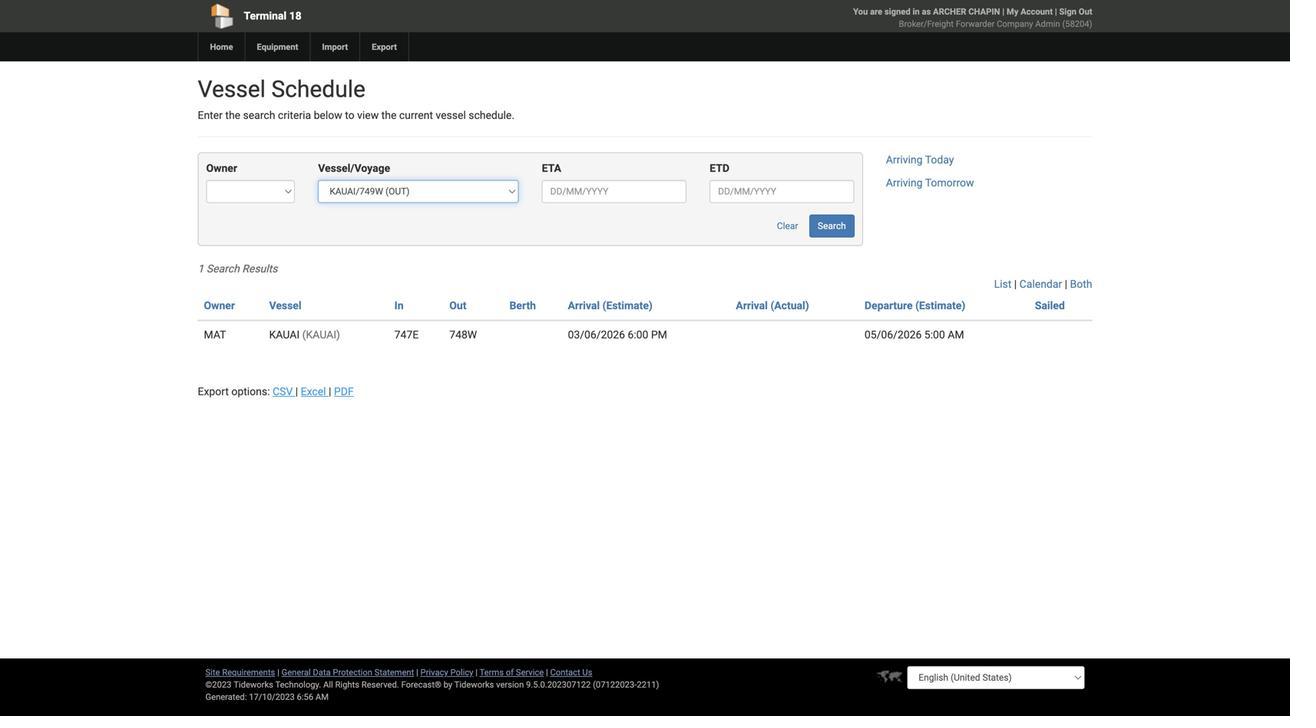 Task type: vqa. For each thing, say whether or not it's contained in the screenshot.
rightmost Search
yes



Task type: locate. For each thing, give the bounding box(es) containing it.
export
[[372, 42, 397, 52], [198, 385, 229, 398]]

1 vertical spatial arriving
[[886, 177, 923, 189]]

departure
[[865, 299, 913, 312]]

arriving
[[886, 154, 923, 166], [886, 177, 923, 189]]

am right 5:00
[[948, 329, 964, 341]]

vessel inside vessel schedule enter the search criteria below to view the current vessel schedule.
[[198, 76, 266, 103]]

am
[[948, 329, 964, 341], [316, 692, 329, 702]]

enter
[[198, 109, 223, 122]]

0 horizontal spatial out
[[449, 299, 467, 312]]

protection
[[333, 668, 372, 678]]

equipment link
[[245, 32, 310, 61]]

1 horizontal spatial vessel
[[269, 299, 302, 312]]

am inside 'site requirements | general data protection statement | privacy policy | terms of service | contact us ©2023 tideworks technology. all rights reserved. forecast® by tideworks version 9.5.0.202307122 (07122023-2211) generated: 17/10/2023 6:56 am'
[[316, 692, 329, 702]]

arrival (estimate)
[[568, 299, 653, 312]]

0 vertical spatial arriving
[[886, 154, 923, 166]]

search right clear button
[[818, 221, 846, 231]]

forecast®
[[401, 680, 441, 690]]

| left the sign
[[1055, 7, 1057, 17]]

0 vertical spatial out
[[1079, 7, 1093, 17]]

1 horizontal spatial arrival
[[736, 299, 768, 312]]

0 horizontal spatial export
[[198, 385, 229, 398]]

out up (58204)
[[1079, 7, 1093, 17]]

reserved.
[[362, 680, 399, 690]]

(estimate) for departure (estimate)
[[916, 299, 966, 312]]

mat
[[204, 329, 226, 341]]

out inside you are signed in as archer chapin | my account | sign out broker/freight forwarder company admin (58204)
[[1079, 7, 1093, 17]]

| left both link
[[1065, 278, 1068, 291]]

| right list link
[[1014, 278, 1017, 291]]

0 vertical spatial vessel
[[198, 76, 266, 103]]

1 horizontal spatial am
[[948, 329, 964, 341]]

ETA text field
[[542, 180, 687, 203]]

arrival (estimate) link
[[568, 299, 653, 312]]

| right csv
[[296, 385, 298, 398]]

vessel up the kauai
[[269, 299, 302, 312]]

0 horizontal spatial search
[[206, 263, 239, 275]]

vessel schedule enter the search criteria below to view the current vessel schedule.
[[198, 76, 515, 122]]

version
[[496, 680, 524, 690]]

arrival left the "(actual)" on the right
[[736, 299, 768, 312]]

17/10/2023
[[249, 692, 295, 702]]

statement
[[375, 668, 414, 678]]

1 horizontal spatial export
[[372, 42, 397, 52]]

0 vertical spatial search
[[818, 221, 846, 231]]

import link
[[310, 32, 360, 61]]

©2023 tideworks
[[205, 680, 273, 690]]

the right enter
[[225, 109, 240, 122]]

chapin
[[969, 7, 1000, 17]]

contact us link
[[550, 668, 593, 678]]

requirements
[[222, 668, 275, 678]]

arrival (actual)
[[736, 299, 809, 312]]

(07122023-
[[593, 680, 637, 690]]

the
[[225, 109, 240, 122], [381, 109, 397, 122]]

arrival for arrival (estimate)
[[568, 299, 600, 312]]

(estimate) up 03/06/2026 6:00 pm
[[603, 299, 653, 312]]

my
[[1007, 7, 1019, 17]]

2 (estimate) from the left
[[916, 299, 966, 312]]

out up 748w
[[449, 299, 467, 312]]

1 vertical spatial search
[[206, 263, 239, 275]]

clear button
[[769, 215, 807, 238]]

arriving down arriving today
[[886, 177, 923, 189]]

am down all
[[316, 692, 329, 702]]

berth
[[510, 299, 536, 312]]

technology.
[[275, 680, 321, 690]]

(estimate) up 5:00
[[916, 299, 966, 312]]

1 vertical spatial export
[[198, 385, 229, 398]]

9.5.0.202307122
[[526, 680, 591, 690]]

1 vertical spatial am
[[316, 692, 329, 702]]

eta
[[542, 162, 561, 175]]

departure (estimate) link
[[865, 299, 966, 312]]

owner link
[[204, 299, 235, 312]]

1 arriving from the top
[[886, 154, 923, 166]]

today
[[925, 154, 954, 166]]

owner
[[206, 162, 237, 175], [204, 299, 235, 312]]

2 arrival from the left
[[736, 299, 768, 312]]

0 vertical spatial export
[[372, 42, 397, 52]]

18
[[289, 10, 302, 22]]

0 horizontal spatial (estimate)
[[603, 299, 653, 312]]

arriving for arriving today
[[886, 154, 923, 166]]

1 (estimate) from the left
[[603, 299, 653, 312]]

vessel link
[[269, 299, 302, 312]]

equipment
[[257, 42, 298, 52]]

0 horizontal spatial the
[[225, 109, 240, 122]]

0 horizontal spatial vessel
[[198, 76, 266, 103]]

search right 1
[[206, 263, 239, 275]]

signed
[[885, 7, 911, 17]]

etd
[[710, 162, 730, 175]]

excel
[[301, 385, 326, 398]]

arrival (actual) link
[[736, 299, 809, 312]]

current
[[399, 109, 433, 122]]

1 horizontal spatial search
[[818, 221, 846, 231]]

export for export
[[372, 42, 397, 52]]

are
[[870, 7, 883, 17]]

owner up mat
[[204, 299, 235, 312]]

of
[[506, 668, 514, 678]]

privacy policy link
[[421, 668, 473, 678]]

0 horizontal spatial arrival
[[568, 299, 600, 312]]

archer
[[933, 7, 967, 17]]

my account link
[[1007, 7, 1053, 17]]

calendar link
[[1020, 278, 1062, 291]]

1 horizontal spatial (estimate)
[[916, 299, 966, 312]]

05/06/2026 5:00 am
[[865, 329, 964, 341]]

us
[[582, 668, 593, 678]]

0 horizontal spatial am
[[316, 692, 329, 702]]

arriving tomorrow
[[886, 177, 974, 189]]

home
[[210, 42, 233, 52]]

export inside 'link'
[[372, 42, 397, 52]]

1 horizontal spatial out
[[1079, 7, 1093, 17]]

0 vertical spatial am
[[948, 329, 964, 341]]

terms
[[480, 668, 504, 678]]

admin
[[1035, 19, 1060, 29]]

sign out link
[[1059, 7, 1093, 17]]

search
[[243, 109, 275, 122]]

the right view
[[381, 109, 397, 122]]

export down terminal 18 link in the left of the page
[[372, 42, 397, 52]]

vessel up enter
[[198, 76, 266, 103]]

owner down enter
[[206, 162, 237, 175]]

all
[[323, 680, 333, 690]]

arriving up arriving tomorrow
[[886, 154, 923, 166]]

export left the options:
[[198, 385, 229, 398]]

arrival up 03/06/2026
[[568, 299, 600, 312]]

to
[[345, 109, 355, 122]]

1 vertical spatial vessel
[[269, 299, 302, 312]]

arriving today link
[[886, 154, 954, 166]]

privacy
[[421, 668, 448, 678]]

2 arriving from the top
[[886, 177, 923, 189]]

|
[[1002, 7, 1005, 17], [1055, 7, 1057, 17], [1014, 278, 1017, 291], [1065, 278, 1068, 291], [296, 385, 298, 398], [329, 385, 331, 398], [277, 668, 279, 678], [416, 668, 418, 678], [476, 668, 478, 678], [546, 668, 548, 678]]

1 horizontal spatial the
[[381, 109, 397, 122]]

both link
[[1070, 278, 1093, 291]]

1 arrival from the left
[[568, 299, 600, 312]]

pdf link
[[334, 385, 354, 398]]



Task type: describe. For each thing, give the bounding box(es) containing it.
vessel for vessel
[[269, 299, 302, 312]]

export for export options: csv | excel | pdf
[[198, 385, 229, 398]]

sailed
[[1035, 299, 1065, 312]]

vessel
[[436, 109, 466, 122]]

5:00
[[925, 329, 945, 341]]

pm
[[651, 329, 667, 341]]

forwarder
[[956, 19, 995, 29]]

as
[[922, 7, 931, 17]]

| up tideworks
[[476, 668, 478, 678]]

748w
[[449, 329, 477, 341]]

(58204)
[[1062, 19, 1093, 29]]

list link
[[994, 278, 1012, 291]]

terminal
[[244, 10, 287, 22]]

vessel for vessel schedule enter the search criteria below to view the current vessel schedule.
[[198, 76, 266, 103]]

out link
[[449, 299, 467, 312]]

site
[[205, 668, 220, 678]]

both
[[1070, 278, 1093, 291]]

03/06/2026 6:00 pm
[[568, 329, 667, 341]]

terminal 18 link
[[198, 0, 557, 32]]

vessel/voyage
[[318, 162, 390, 175]]

export options: csv | excel | pdf
[[198, 385, 354, 398]]

berth link
[[510, 299, 536, 312]]

| up forecast®
[[416, 668, 418, 678]]

sign
[[1059, 7, 1077, 17]]

1 vertical spatial out
[[449, 299, 467, 312]]

rights
[[335, 680, 359, 690]]

1 the from the left
[[225, 109, 240, 122]]

account
[[1021, 7, 1053, 17]]

service
[[516, 668, 544, 678]]

import
[[322, 42, 348, 52]]

general data protection statement link
[[282, 668, 414, 678]]

6:56
[[297, 692, 313, 702]]

05/06/2026
[[865, 329, 922, 341]]

csv
[[273, 385, 293, 398]]

home link
[[198, 32, 245, 61]]

schedule
[[271, 76, 366, 103]]

search inside 1 search results list | calendar | both
[[206, 263, 239, 275]]

csv link
[[273, 385, 296, 398]]

results
[[242, 263, 278, 275]]

| left my
[[1002, 7, 1005, 17]]

| left general
[[277, 668, 279, 678]]

list
[[994, 278, 1012, 291]]

company
[[997, 19, 1033, 29]]

(kauai)
[[302, 329, 340, 341]]

kauai (kauai)
[[269, 329, 340, 341]]

in
[[913, 7, 920, 17]]

criteria
[[278, 109, 311, 122]]

tomorrow
[[925, 177, 974, 189]]

you are signed in as archer chapin | my account | sign out broker/freight forwarder company admin (58204)
[[853, 7, 1093, 29]]

2211)
[[637, 680, 659, 690]]

arriving today
[[886, 154, 954, 166]]

terminal 18
[[244, 10, 302, 22]]

options:
[[231, 385, 270, 398]]

tideworks
[[454, 680, 494, 690]]

policy
[[450, 668, 473, 678]]

| left pdf link
[[329, 385, 331, 398]]

03/06/2026
[[568, 329, 625, 341]]

you
[[853, 7, 868, 17]]

view
[[357, 109, 379, 122]]

search button
[[809, 215, 855, 238]]

pdf
[[334, 385, 354, 398]]

arriving for arriving tomorrow
[[886, 177, 923, 189]]

1 vertical spatial owner
[[204, 299, 235, 312]]

data
[[313, 668, 331, 678]]

ETD text field
[[710, 180, 855, 203]]

arrival for arrival (actual)
[[736, 299, 768, 312]]

(actual)
[[771, 299, 809, 312]]

terms of service link
[[480, 668, 544, 678]]

excel link
[[301, 385, 329, 398]]

broker/freight
[[899, 19, 954, 29]]

export link
[[360, 32, 409, 61]]

1
[[198, 263, 204, 275]]

calendar
[[1020, 278, 1062, 291]]

by
[[444, 680, 452, 690]]

| up '9.5.0.202307122'
[[546, 668, 548, 678]]

search inside button
[[818, 221, 846, 231]]

site requirements | general data protection statement | privacy policy | terms of service | contact us ©2023 tideworks technology. all rights reserved. forecast® by tideworks version 9.5.0.202307122 (07122023-2211) generated: 17/10/2023 6:56 am
[[205, 668, 659, 702]]

departure (estimate)
[[865, 299, 966, 312]]

(estimate) for arrival (estimate)
[[603, 299, 653, 312]]

in link
[[395, 299, 404, 312]]

0 vertical spatial owner
[[206, 162, 237, 175]]

contact
[[550, 668, 580, 678]]

2 the from the left
[[381, 109, 397, 122]]

6:00
[[628, 329, 649, 341]]

1 search results list | calendar | both
[[198, 263, 1093, 291]]



